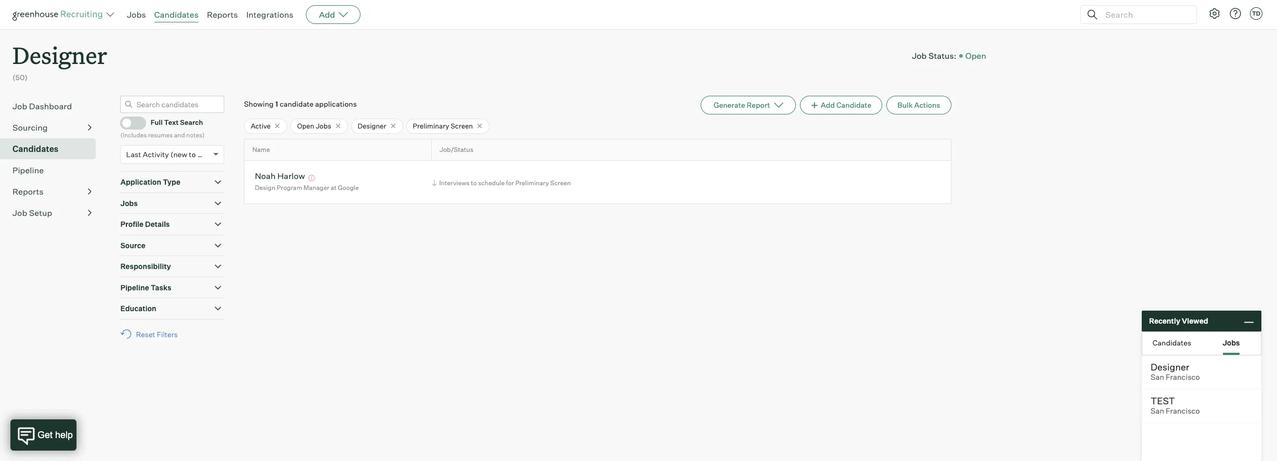 Task type: vqa. For each thing, say whether or not it's contained in the screenshot.
Email Jacob Button
no



Task type: describe. For each thing, give the bounding box(es) containing it.
designer for designer
[[358, 122, 386, 130]]

jobs link
[[127, 9, 146, 20]]

designer san francisco
[[1151, 361, 1200, 382]]

designer link
[[12, 29, 107, 72]]

job status:
[[912, 50, 957, 61]]

job dashboard
[[12, 101, 72, 111]]

(50)
[[12, 73, 28, 82]]

1 horizontal spatial preliminary
[[515, 179, 549, 187]]

a follow-up was set for sep 22, 2023 for noah harlow image
[[307, 175, 316, 181]]

Search candidates field
[[120, 96, 224, 113]]

add for add candidate
[[821, 100, 835, 109]]

generate report button
[[701, 96, 796, 114]]

candidate
[[280, 99, 314, 108]]

san for test
[[1151, 406, 1165, 416]]

search
[[180, 118, 203, 127]]

job dashboard link
[[12, 100, 92, 112]]

san for designer
[[1151, 373, 1165, 382]]

resumes
[[148, 131, 173, 139]]

viewed
[[1182, 316, 1209, 325]]

td button
[[1248, 5, 1265, 22]]

add for add
[[319, 9, 335, 20]]

profile
[[120, 220, 144, 229]]

integrations
[[246, 9, 294, 20]]

reset
[[136, 330, 155, 339]]

integrations link
[[246, 9, 294, 20]]

td button
[[1250, 7, 1263, 20]]

notes)
[[186, 131, 205, 139]]

candidates inside tab list
[[1153, 338, 1192, 347]]

noah harlow link
[[255, 171, 305, 183]]

last activity (new to old)
[[126, 150, 211, 159]]

add candidate
[[821, 100, 872, 109]]

source
[[120, 241, 145, 250]]

test
[[1151, 395, 1175, 406]]

Search text field
[[1103, 7, 1187, 22]]

dashboard
[[29, 101, 72, 111]]

type
[[163, 178, 180, 186]]

job for job dashboard
[[12, 101, 27, 111]]

add candidate link
[[800, 96, 883, 114]]

full
[[151, 118, 163, 127]]

job for job status:
[[912, 50, 927, 61]]

1
[[275, 99, 278, 108]]

1 horizontal spatial candidates
[[154, 9, 199, 20]]

pipeline tasks
[[120, 283, 171, 292]]

profile details
[[120, 220, 170, 229]]

0 horizontal spatial screen
[[451, 122, 473, 130]]

old)
[[197, 150, 211, 159]]

setup
[[29, 207, 52, 218]]

greenhouse recruiting image
[[12, 8, 106, 21]]

report
[[747, 100, 770, 109]]

reset filters
[[136, 330, 178, 339]]

application
[[120, 178, 161, 186]]

add button
[[306, 5, 361, 24]]

job setup link
[[12, 206, 92, 219]]

filters
[[157, 330, 178, 339]]

applications
[[315, 99, 357, 108]]

to inside interviews to schedule for preliminary screen link
[[471, 179, 477, 187]]

active
[[251, 122, 271, 130]]

pipeline for pipeline tasks
[[120, 283, 149, 292]]

job setup
[[12, 207, 52, 218]]

and
[[174, 131, 185, 139]]

design program manager at google
[[255, 184, 359, 192]]

last
[[126, 150, 141, 159]]

1 horizontal spatial candidates link
[[154, 9, 199, 20]]

francisco for test
[[1166, 406, 1200, 416]]

sourcing link
[[12, 121, 92, 134]]

program
[[277, 184, 302, 192]]

manager
[[304, 184, 329, 192]]

harlow
[[277, 171, 305, 181]]

francisco for designer
[[1166, 373, 1200, 382]]

responsibility
[[120, 262, 171, 271]]



Task type: locate. For each thing, give the bounding box(es) containing it.
interviews to schedule for preliminary screen link
[[430, 178, 574, 188]]

to
[[189, 150, 196, 159], [471, 179, 477, 187]]

preliminary up job/status
[[413, 122, 449, 130]]

recently viewed
[[1149, 316, 1209, 325]]

candidate
[[837, 100, 872, 109]]

designer
[[12, 40, 107, 70], [358, 122, 386, 130], [1151, 361, 1190, 373]]

job
[[912, 50, 927, 61], [12, 101, 27, 111], [12, 207, 27, 218]]

0 horizontal spatial pipeline
[[12, 165, 44, 175]]

0 vertical spatial preliminary
[[413, 122, 449, 130]]

0 horizontal spatial add
[[319, 9, 335, 20]]

1 horizontal spatial reports
[[207, 9, 238, 20]]

francisco inside designer san francisco
[[1166, 373, 1200, 382]]

1 vertical spatial open
[[297, 122, 314, 130]]

francisco up test san francisco
[[1166, 373, 1200, 382]]

2 vertical spatial candidates
[[1153, 338, 1192, 347]]

reports link
[[207, 9, 238, 20], [12, 185, 92, 198]]

1 vertical spatial job
[[12, 101, 27, 111]]

reset filters button
[[120, 325, 183, 344]]

reports left integrations
[[207, 9, 238, 20]]

job for job setup
[[12, 207, 27, 218]]

candidates right jobs link
[[154, 9, 199, 20]]

pipeline
[[12, 165, 44, 175], [120, 283, 149, 292]]

open down showing 1 candidate applications
[[297, 122, 314, 130]]

san inside test san francisco
[[1151, 406, 1165, 416]]

1 horizontal spatial add
[[821, 100, 835, 109]]

candidates link
[[154, 9, 199, 20], [12, 142, 92, 155]]

last activity (new to old) option
[[126, 150, 211, 159]]

designer for designer (50)
[[12, 40, 107, 70]]

reports link left integrations
[[207, 9, 238, 20]]

screen right for
[[550, 179, 571, 187]]

0 vertical spatial designer
[[12, 40, 107, 70]]

1 vertical spatial screen
[[550, 179, 571, 187]]

checkmark image
[[125, 118, 133, 126]]

2 horizontal spatial designer
[[1151, 361, 1190, 373]]

0 horizontal spatial designer
[[12, 40, 107, 70]]

reports link down pipeline link
[[12, 185, 92, 198]]

1 vertical spatial san
[[1151, 406, 1165, 416]]

francisco down designer san francisco
[[1166, 406, 1200, 416]]

test san francisco
[[1151, 395, 1200, 416]]

sourcing
[[12, 122, 48, 133]]

1 horizontal spatial reports link
[[207, 9, 238, 20]]

2 horizontal spatial candidates
[[1153, 338, 1192, 347]]

1 vertical spatial reports link
[[12, 185, 92, 198]]

add inside popup button
[[319, 9, 335, 20]]

1 vertical spatial add
[[821, 100, 835, 109]]

for
[[506, 179, 514, 187]]

recently
[[1149, 316, 1181, 325]]

screen
[[451, 122, 473, 130], [550, 179, 571, 187]]

reports
[[207, 9, 238, 20], [12, 186, 44, 197]]

1 vertical spatial preliminary
[[515, 179, 549, 187]]

0 vertical spatial to
[[189, 150, 196, 159]]

open jobs
[[297, 122, 331, 130]]

1 san from the top
[[1151, 373, 1165, 382]]

0 horizontal spatial candidates link
[[12, 142, 92, 155]]

0 vertical spatial job
[[912, 50, 927, 61]]

0 vertical spatial open
[[966, 50, 987, 61]]

candidates link right jobs link
[[154, 9, 199, 20]]

2 vertical spatial job
[[12, 207, 27, 218]]

to left old)
[[189, 150, 196, 159]]

0 horizontal spatial reports
[[12, 186, 44, 197]]

san down designer san francisco
[[1151, 406, 1165, 416]]

1 vertical spatial pipeline
[[120, 283, 149, 292]]

noah
[[255, 171, 276, 181]]

1 vertical spatial designer
[[358, 122, 386, 130]]

1 francisco from the top
[[1166, 373, 1200, 382]]

education
[[120, 304, 156, 313]]

candidates down sourcing
[[12, 143, 59, 154]]

noah harlow
[[255, 171, 305, 181]]

2 vertical spatial designer
[[1151, 361, 1190, 373]]

jobs
[[127, 9, 146, 20], [316, 122, 331, 130], [120, 199, 138, 207], [1223, 338, 1240, 347]]

0 vertical spatial san
[[1151, 373, 1165, 382]]

pipeline for pipeline
[[12, 165, 44, 175]]

1 vertical spatial candidates link
[[12, 142, 92, 155]]

tasks
[[151, 283, 171, 292]]

1 horizontal spatial pipeline
[[120, 283, 149, 292]]

bulk actions link
[[887, 96, 951, 114]]

1 vertical spatial candidates
[[12, 143, 59, 154]]

0 vertical spatial add
[[319, 9, 335, 20]]

reports up "job setup"
[[12, 186, 44, 197]]

pipeline up education
[[120, 283, 149, 292]]

1 vertical spatial francisco
[[1166, 406, 1200, 416]]

open
[[966, 50, 987, 61], [297, 122, 314, 130]]

0 horizontal spatial reports link
[[12, 185, 92, 198]]

0 horizontal spatial to
[[189, 150, 196, 159]]

open for open jobs
[[297, 122, 314, 130]]

status:
[[929, 50, 957, 61]]

1 vertical spatial to
[[471, 179, 477, 187]]

job/status
[[440, 146, 474, 154]]

0 vertical spatial reports
[[207, 9, 238, 20]]

preliminary screen
[[413, 122, 473, 130]]

full text search (includes resumes and notes)
[[120, 118, 205, 139]]

san inside designer san francisco
[[1151, 373, 1165, 382]]

name
[[252, 146, 270, 154]]

tab list containing candidates
[[1143, 332, 1261, 355]]

1 horizontal spatial screen
[[550, 179, 571, 187]]

showing
[[244, 99, 274, 108]]

0 vertical spatial screen
[[451, 122, 473, 130]]

actions
[[915, 100, 941, 109]]

at
[[331, 184, 337, 192]]

san
[[1151, 373, 1165, 382], [1151, 406, 1165, 416]]

0 vertical spatial candidates link
[[154, 9, 199, 20]]

2 san from the top
[[1151, 406, 1165, 416]]

candidates
[[154, 9, 199, 20], [12, 143, 59, 154], [1153, 338, 1192, 347]]

1 horizontal spatial designer
[[358, 122, 386, 130]]

bulk
[[898, 100, 913, 109]]

0 vertical spatial francisco
[[1166, 373, 1200, 382]]

designer for designer san francisco
[[1151, 361, 1190, 373]]

2 francisco from the top
[[1166, 406, 1200, 416]]

activity
[[143, 150, 169, 159]]

tab list
[[1143, 332, 1261, 355]]

0 vertical spatial candidates
[[154, 9, 199, 20]]

open right status:
[[966, 50, 987, 61]]

0 vertical spatial pipeline
[[12, 165, 44, 175]]

designer inside designer san francisco
[[1151, 361, 1190, 373]]

job left setup
[[12, 207, 27, 218]]

0 horizontal spatial preliminary
[[413, 122, 449, 130]]

designer (50)
[[12, 40, 107, 82]]

1 horizontal spatial to
[[471, 179, 477, 187]]

add
[[319, 9, 335, 20], [821, 100, 835, 109]]

generate
[[714, 100, 745, 109]]

francisco
[[1166, 373, 1200, 382], [1166, 406, 1200, 416]]

td
[[1252, 10, 1261, 17]]

1 horizontal spatial open
[[966, 50, 987, 61]]

google
[[338, 184, 359, 192]]

san up test
[[1151, 373, 1165, 382]]

details
[[145, 220, 170, 229]]

candidates link up pipeline link
[[12, 142, 92, 155]]

candidates down recently viewed
[[1153, 338, 1192, 347]]

configure image
[[1209, 7, 1221, 20]]

pipeline link
[[12, 164, 92, 176]]

application type
[[120, 178, 180, 186]]

job left status:
[[912, 50, 927, 61]]

jobs inside tab list
[[1223, 338, 1240, 347]]

0 horizontal spatial candidates
[[12, 143, 59, 154]]

text
[[164, 118, 179, 127]]

open for open
[[966, 50, 987, 61]]

candidate reports are now available! apply filters and select "view in app" element
[[701, 96, 796, 114]]

screen up job/status
[[451, 122, 473, 130]]

0 horizontal spatial open
[[297, 122, 314, 130]]

preliminary right for
[[515, 179, 549, 187]]

to left schedule
[[471, 179, 477, 187]]

(includes
[[120, 131, 147, 139]]

preliminary
[[413, 122, 449, 130], [515, 179, 549, 187]]

design
[[255, 184, 275, 192]]

1 vertical spatial reports
[[12, 186, 44, 197]]

0 vertical spatial reports link
[[207, 9, 238, 20]]

generate report
[[714, 100, 770, 109]]

showing 1 candidate applications
[[244, 99, 357, 108]]

interviews to schedule for preliminary screen
[[439, 179, 571, 187]]

bulk actions
[[898, 100, 941, 109]]

(new
[[170, 150, 187, 159]]

interviews
[[439, 179, 470, 187]]

job up sourcing
[[12, 101, 27, 111]]

pipeline down sourcing
[[12, 165, 44, 175]]

schedule
[[478, 179, 505, 187]]

francisco inside test san francisco
[[1166, 406, 1200, 416]]



